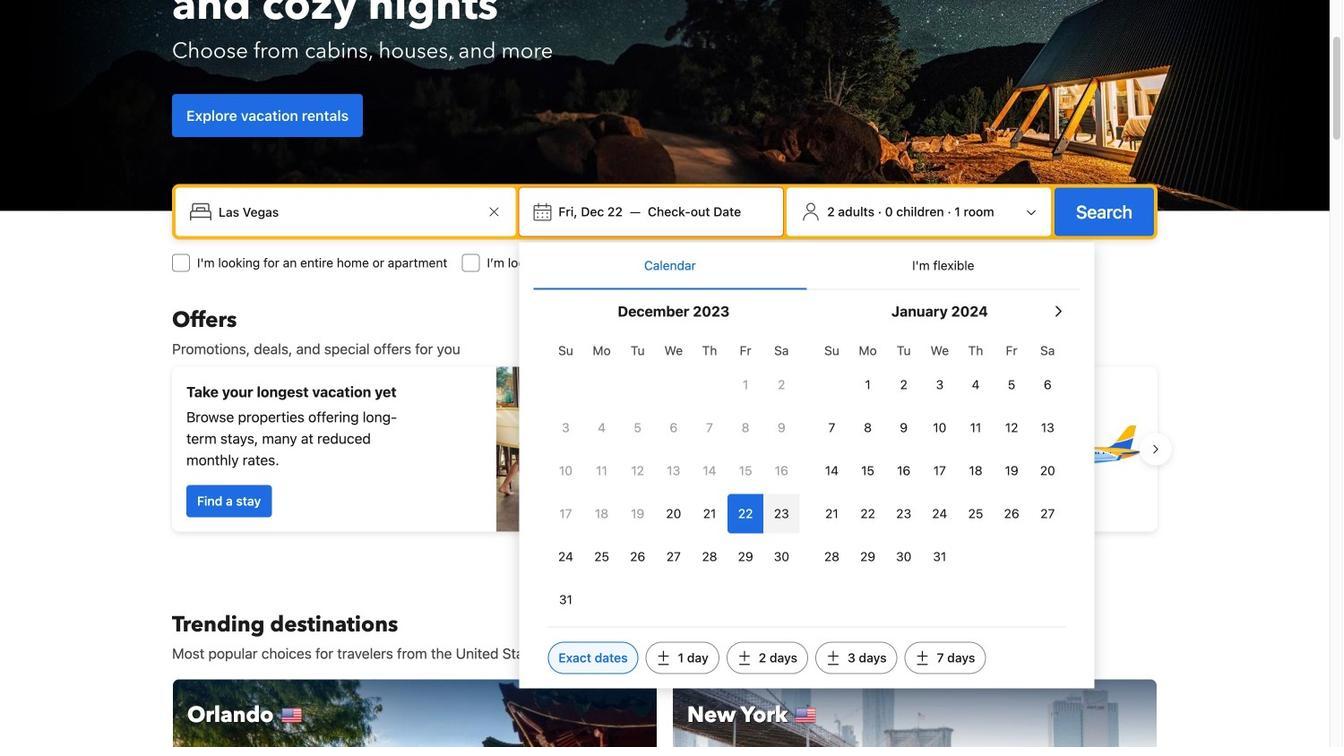 Task type: describe. For each thing, give the bounding box(es) containing it.
23 December 2023 checkbox
[[764, 494, 800, 534]]

21 January 2024 checkbox
[[814, 494, 850, 534]]

18 December 2023 checkbox
[[584, 494, 620, 534]]

20 December 2023 checkbox
[[656, 494, 692, 534]]

13 January 2024 checkbox
[[1030, 408, 1066, 448]]

27 December 2023 checkbox
[[656, 537, 692, 577]]

1 December 2023 checkbox
[[728, 365, 764, 405]]

11 January 2024 checkbox
[[958, 408, 994, 448]]

25 December 2023 checkbox
[[584, 537, 620, 577]]

15 January 2024 checkbox
[[850, 451, 886, 491]]

take your longest vacation yet image
[[497, 367, 658, 532]]

3 December 2023 checkbox
[[548, 408, 584, 448]]

13 December 2023 checkbox
[[656, 451, 692, 491]]

7 January 2024 checkbox
[[814, 408, 850, 448]]

28 December 2023 checkbox
[[692, 537, 728, 577]]

16 December 2023 checkbox
[[764, 451, 800, 491]]

27 January 2024 checkbox
[[1030, 494, 1066, 534]]

9 January 2024 checkbox
[[886, 408, 922, 448]]

29 January 2024 checkbox
[[850, 537, 886, 577]]

7 December 2023 checkbox
[[692, 408, 728, 448]]

24 January 2024 checkbox
[[922, 494, 958, 534]]

4 December 2023 checkbox
[[584, 408, 620, 448]]

30 December 2023 checkbox
[[764, 537, 800, 577]]

24 December 2023 checkbox
[[548, 537, 584, 577]]

19 December 2023 checkbox
[[620, 494, 656, 534]]

2 grid from the left
[[814, 333, 1066, 577]]

30 January 2024 checkbox
[[886, 537, 922, 577]]

3 January 2024 checkbox
[[922, 365, 958, 405]]

16 January 2024 checkbox
[[886, 451, 922, 491]]

31 January 2024 checkbox
[[922, 537, 958, 577]]

25 January 2024 checkbox
[[958, 494, 994, 534]]

2 January 2024 checkbox
[[886, 365, 922, 405]]

6 December 2023 checkbox
[[656, 408, 692, 448]]

fly away to your dream vacation image
[[1018, 387, 1144, 512]]



Task type: locate. For each thing, give the bounding box(es) containing it.
15 December 2023 checkbox
[[728, 451, 764, 491]]

region
[[158, 360, 1172, 539]]

1 January 2024 checkbox
[[850, 365, 886, 405]]

18 January 2024 checkbox
[[958, 451, 994, 491]]

14 December 2023 checkbox
[[692, 451, 728, 491]]

19 January 2024 checkbox
[[994, 451, 1030, 491]]

17 December 2023 checkbox
[[548, 494, 584, 534]]

1 horizontal spatial grid
[[814, 333, 1066, 577]]

5 December 2023 checkbox
[[620, 408, 656, 448]]

4 January 2024 checkbox
[[958, 365, 994, 405]]

10 January 2024 checkbox
[[922, 408, 958, 448]]

progress bar
[[647, 546, 683, 554]]

23 January 2024 checkbox
[[886, 494, 922, 534]]

31 December 2023 checkbox
[[548, 580, 584, 620]]

12 December 2023 checkbox
[[620, 451, 656, 491]]

21 December 2023 checkbox
[[692, 494, 728, 534]]

cell
[[728, 491, 764, 534]]

8 December 2023 checkbox
[[728, 408, 764, 448]]

2 December 2023 checkbox
[[764, 365, 800, 405]]

22 January 2024 checkbox
[[850, 494, 886, 534]]

22 December 2023 checkbox
[[728, 494, 764, 534]]

20 January 2024 checkbox
[[1030, 451, 1066, 491]]

main content
[[158, 306, 1172, 748]]

14 January 2024 checkbox
[[814, 451, 850, 491]]

28 January 2024 checkbox
[[814, 537, 850, 577]]

8 January 2024 checkbox
[[850, 408, 886, 448]]

11 December 2023 checkbox
[[584, 451, 620, 491]]

17 January 2024 checkbox
[[922, 451, 958, 491]]

6 January 2024 checkbox
[[1030, 365, 1066, 405]]

tab list
[[534, 242, 1080, 291]]

9 December 2023 checkbox
[[764, 408, 800, 448]]

26 December 2023 checkbox
[[620, 537, 656, 577]]

5 January 2024 checkbox
[[994, 365, 1030, 405]]

Where are you going? field
[[212, 196, 483, 228]]

10 December 2023 checkbox
[[548, 451, 584, 491]]

29 December 2023 checkbox
[[728, 537, 764, 577]]

grid
[[548, 333, 800, 620], [814, 333, 1066, 577]]

26 January 2024 checkbox
[[994, 494, 1030, 534]]

0 horizontal spatial grid
[[548, 333, 800, 620]]

1 grid from the left
[[548, 333, 800, 620]]

12 January 2024 checkbox
[[994, 408, 1030, 448]]



Task type: vqa. For each thing, say whether or not it's contained in the screenshot.
available
no



